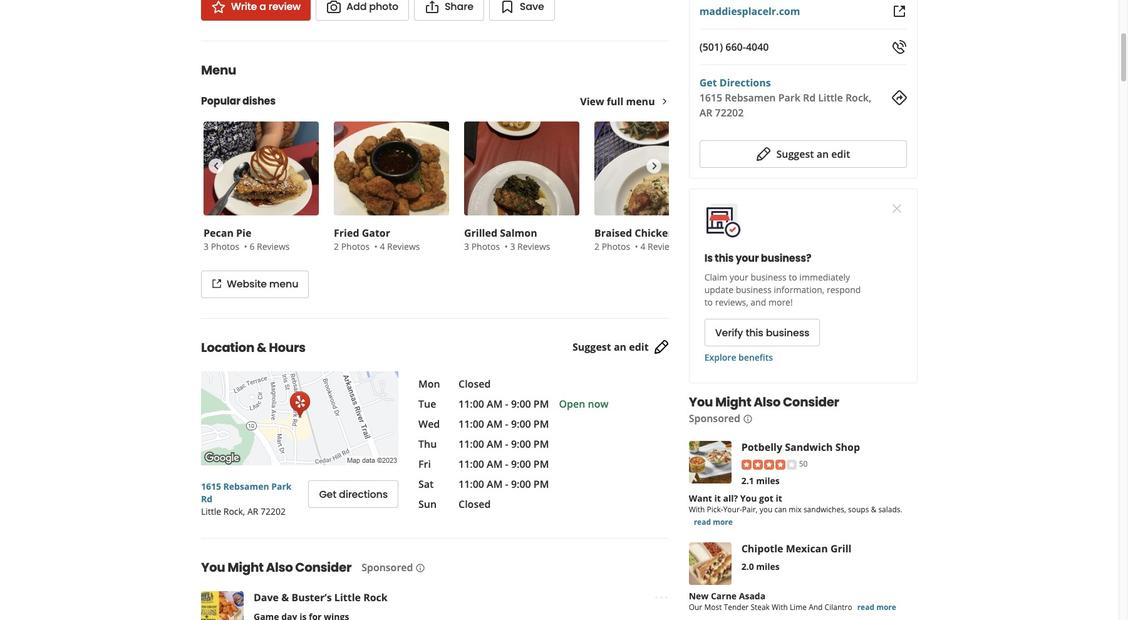 Task type: describe. For each thing, give the bounding box(es) containing it.
sandwiches,
[[804, 504, 846, 515]]

1615 rebsamen park rd little rock, ar 72202
[[201, 481, 292, 517]]

get directions 1615 rebsamen park rd little rock, ar 72202
[[700, 76, 872, 120]]

read more link for chipotle mexican grill
[[857, 602, 896, 613]]

claim
[[705, 271, 728, 283]]

get directions link
[[309, 481, 398, 508]]

1 horizontal spatial you
[[689, 393, 713, 411]]

am for sat
[[487, 477, 503, 491]]

suggest an edit inside "link"
[[573, 340, 649, 354]]

full
[[607, 95, 624, 108]]

9:00 for wed
[[511, 417, 531, 431]]

9:00 for fri
[[511, 457, 531, 471]]

ar inside get directions 1615 rebsamen park rd little rock, ar 72202
[[700, 106, 713, 120]]

thu
[[418, 437, 437, 451]]

buster's
[[292, 591, 332, 605]]

asada
[[739, 590, 766, 602]]

dave & buster's little rock
[[254, 591, 388, 605]]

11:00 for wed
[[459, 417, 484, 431]]

24 phone v2 image
[[892, 39, 907, 55]]

fri
[[418, 457, 431, 471]]

0 vertical spatial 16 info v2 image
[[743, 414, 753, 424]]

suggest inside button
[[777, 147, 814, 161]]

menu element
[[181, 41, 712, 298]]

chipotle
[[742, 542, 783, 556]]

explore
[[705, 351, 736, 363]]

24 star v2 image
[[211, 0, 226, 14]]

verify this business link
[[705, 319, 820, 346]]

pecan
[[204, 226, 234, 240]]

suggest an edit link
[[573, 340, 669, 355]]

11:00 am - 9:00 pm for tue
[[459, 397, 549, 411]]

miles inside the 'chipotle mexican grill 2.0 miles'
[[756, 561, 780, 572]]

potbelly sandwich shop link
[[742, 440, 860, 454]]

you
[[760, 504, 773, 515]]

pick-
[[707, 504, 723, 515]]

salads.
[[879, 504, 903, 515]]

sponsored for the left 16 info v2 image
[[362, 561, 413, 574]]

2 it from the left
[[776, 492, 782, 504]]

shop
[[836, 440, 860, 454]]

0 vertical spatial your
[[736, 251, 759, 266]]

pie
[[236, 226, 252, 240]]

24 more v2 image
[[654, 590, 669, 605]]

& for location & hours
[[257, 339, 267, 356]]

0 horizontal spatial 16 info v2 image
[[416, 563, 426, 573]]

1 horizontal spatial to
[[789, 271, 797, 283]]

sat
[[418, 477, 434, 491]]

park inside get directions 1615 rebsamen park rd little rock, ar 72202
[[779, 91, 801, 105]]

mix
[[789, 504, 802, 515]]

tue
[[418, 397, 436, 411]]

map image
[[201, 372, 398, 465]]

carne
[[711, 590, 737, 602]]

11:00 for sat
[[459, 477, 484, 491]]

1 vertical spatial your
[[730, 271, 749, 283]]

3 reviews
[[510, 241, 550, 252]]

2 inside braised chicken thighs 2 photos
[[595, 241, 600, 252]]

braised
[[595, 226, 632, 240]]

this for business
[[746, 325, 764, 340]]

business?
[[761, 251, 812, 266]]

photos inside braised chicken thighs 2 photos
[[602, 241, 630, 252]]

rd inside get directions 1615 rebsamen park rd little rock, ar 72202
[[803, 91, 816, 105]]

mon
[[418, 377, 440, 391]]

is
[[705, 251, 713, 266]]

suggest an edit inside button
[[777, 147, 850, 161]]

1 vertical spatial business
[[736, 284, 772, 296]]

our
[[689, 602, 702, 613]]

72202 inside get directions 1615 rebsamen park rd little rock, ar 72202
[[715, 106, 744, 120]]

& inside want it all? you got it with pick-your-pair, you can mix sandwiches, soups & salads. read more
[[871, 504, 877, 515]]

now
[[588, 397, 609, 411]]

want
[[689, 492, 712, 504]]

fried
[[334, 226, 359, 240]]

2.1
[[742, 475, 754, 487]]

an inside "link"
[[614, 340, 627, 354]]

pm for tue
[[534, 397, 549, 411]]

1 horizontal spatial menu
[[626, 95, 655, 108]]

- for fri
[[505, 457, 509, 471]]

location
[[201, 339, 254, 356]]

1615 inside get directions 1615 rebsamen park rd little rock, ar 72202
[[700, 91, 722, 105]]

24 pencil v2 image inside 'suggest an edit' button
[[756, 147, 771, 162]]

respond
[[827, 284, 861, 296]]

rock
[[363, 591, 388, 605]]

24 share v2 image
[[425, 0, 440, 14]]

dishes
[[242, 94, 276, 108]]

pm for wed
[[534, 417, 549, 431]]

pm for fri
[[534, 457, 549, 471]]

16 external link v2 image
[[212, 279, 222, 289]]

4 reviews for chicken
[[641, 241, 681, 252]]

more!
[[769, 296, 793, 308]]

ar inside 1615 rebsamen park rd little rock, ar 72202
[[247, 506, 258, 517]]

50
[[799, 459, 808, 469]]

thighs
[[677, 226, 710, 240]]

dave & buster's little rock image
[[201, 591, 244, 620]]

reviews for gator
[[387, 241, 420, 252]]

get directions link
[[700, 76, 771, 90]]

benefits
[[739, 351, 773, 363]]

consider for the left 16 info v2 image
[[295, 559, 352, 576]]

read inside the new carne asada our most tender steak with lime and cilantro read more
[[857, 602, 875, 613]]

photos for grilled
[[472, 241, 500, 252]]

0 vertical spatial business
[[751, 271, 787, 283]]

get directions
[[319, 487, 388, 502]]

explore benefits link
[[705, 351, 773, 363]]

website menu
[[227, 277, 298, 291]]

(501) 660-4040
[[700, 40, 769, 54]]

with inside the new carne asada our most tender steak with lime and cilantro read more
[[772, 602, 788, 613]]

1 it from the left
[[715, 492, 721, 504]]

maddiesplacelr.com
[[700, 4, 800, 18]]

11:00 for fri
[[459, 457, 484, 471]]

dave & buster's little rock link
[[254, 591, 388, 605]]

6
[[250, 241, 255, 252]]

an inside button
[[817, 147, 829, 161]]

rebsamen inside 1615 rebsamen park rd little rock, ar 72202
[[223, 481, 269, 492]]

11:00 am - 9:00 pm for thu
[[459, 437, 549, 451]]

braised chicken thighs 2 photos
[[595, 226, 710, 252]]

lime
[[790, 602, 807, 613]]

closed for mon
[[459, 377, 491, 391]]

11:00 for tue
[[459, 397, 484, 411]]

chicken
[[635, 226, 675, 240]]

information,
[[774, 284, 825, 296]]

11:00 am - 9:00 pm for wed
[[459, 417, 549, 431]]

close image
[[890, 201, 905, 216]]

with inside want it all? you got it with pick-your-pair, you can mix sandwiches, soups & salads. read more
[[689, 504, 705, 515]]

1 miles from the top
[[756, 475, 780, 487]]

directions
[[720, 76, 771, 90]]

update
[[705, 284, 734, 296]]

website
[[227, 277, 267, 291]]

1 vertical spatial menu
[[269, 277, 298, 291]]

reviews for salmon
[[518, 241, 550, 252]]

- for tue
[[505, 397, 509, 411]]

little inside 1615 rebsamen park rd little rock, ar 72202
[[201, 506, 221, 517]]

edit inside 'suggest an edit' button
[[832, 147, 850, 161]]

directions
[[339, 487, 388, 502]]

popular
[[201, 94, 240, 108]]

verify this business
[[715, 325, 810, 340]]

tender
[[724, 602, 749, 613]]

maddiesplacelr.com link
[[700, 4, 800, 18]]

14 chevron right outline image
[[660, 97, 669, 106]]

cilantro
[[825, 602, 852, 613]]

0 horizontal spatial you
[[201, 559, 225, 576]]



Task type: locate. For each thing, give the bounding box(es) containing it.
1 horizontal spatial 16 info v2 image
[[743, 414, 753, 424]]

0 vertical spatial miles
[[756, 475, 780, 487]]

0 vertical spatial might
[[715, 393, 751, 411]]

1 horizontal spatial little
[[334, 591, 361, 605]]

with left lime
[[772, 602, 788, 613]]

2 horizontal spatial you
[[740, 492, 757, 504]]

0 horizontal spatial 3
[[204, 241, 209, 252]]

11:00 right tue
[[459, 397, 484, 411]]

1 horizontal spatial 3
[[464, 241, 469, 252]]

72202 inside 1615 rebsamen park rd little rock, ar 72202
[[261, 506, 286, 517]]

1 horizontal spatial suggest an edit
[[777, 147, 850, 161]]

1 horizontal spatial ar
[[700, 106, 713, 120]]

miles
[[756, 475, 780, 487], [756, 561, 780, 572]]

4 photos from the left
[[602, 241, 630, 252]]

3 down grilled
[[464, 241, 469, 252]]

1 11:00 from the top
[[459, 397, 484, 411]]

am for tue
[[487, 397, 503, 411]]

1 4 reviews from the left
[[380, 241, 420, 252]]

photos inside the pecan pie 3 photos
[[211, 241, 239, 252]]

rock, down 1615 rebsamen park rd link
[[223, 506, 245, 517]]

am for wed
[[487, 417, 503, 431]]

1 photos from the left
[[211, 241, 239, 252]]

24 save outline v2 image
[[500, 0, 515, 14]]

0 horizontal spatial it
[[715, 492, 721, 504]]

also up dave
[[266, 559, 293, 576]]

1 am from the top
[[487, 397, 503, 411]]

photos down braised
[[602, 241, 630, 252]]

0 vertical spatial read more link
[[694, 517, 733, 527]]

1 horizontal spatial consider
[[783, 393, 839, 411]]

open now
[[559, 397, 609, 411]]

11:00 am - 9:00 pm for fri
[[459, 457, 549, 471]]

mexican
[[786, 542, 828, 556]]

4 11:00 from the top
[[459, 457, 484, 471]]

consider up the sandwich
[[783, 393, 839, 411]]

0 vertical spatial more
[[713, 517, 733, 527]]

0 horizontal spatial suggest an edit
[[573, 340, 649, 354]]

1 vertical spatial 16 info v2 image
[[416, 563, 426, 573]]

1 horizontal spatial rebsamen
[[725, 91, 776, 105]]

1 horizontal spatial an
[[817, 147, 829, 161]]

park
[[779, 91, 801, 105], [271, 481, 292, 492]]

0 vertical spatial suggest
[[777, 147, 814, 161]]

11:00 for thu
[[459, 437, 484, 451]]

5 - from the top
[[505, 477, 509, 491]]

2 11:00 am - 9:00 pm from the top
[[459, 417, 549, 431]]

2 - from the top
[[505, 417, 509, 431]]

rd inside 1615 rebsamen park rd little rock, ar 72202
[[201, 493, 212, 505]]

reviews down salmon
[[518, 241, 550, 252]]

this for your
[[715, 251, 734, 266]]

3 3 from the left
[[510, 241, 515, 252]]

your right is
[[736, 251, 759, 266]]

0 horizontal spatial this
[[715, 251, 734, 266]]

can
[[775, 504, 787, 515]]

2 inside fried gator 2 photos
[[334, 241, 339, 252]]

reviews for chicken
[[648, 241, 681, 252]]

business down more!
[[766, 325, 810, 340]]

3 inside grilled salmon 3 photos
[[464, 241, 469, 252]]

- for wed
[[505, 417, 509, 431]]

steak
[[751, 602, 770, 613]]

photos inside grilled salmon 3 photos
[[472, 241, 500, 252]]

4 reviews down gator
[[380, 241, 420, 252]]

1 vertical spatial you
[[740, 492, 757, 504]]

9:00
[[511, 397, 531, 411], [511, 417, 531, 431], [511, 437, 531, 451], [511, 457, 531, 471], [511, 477, 531, 491]]

0 horizontal spatial little
[[201, 506, 221, 517]]

3 for grilled
[[464, 241, 469, 252]]

4 reviews for gator
[[380, 241, 420, 252]]

1 horizontal spatial 72202
[[715, 106, 744, 120]]

rock,
[[846, 91, 872, 105], [223, 506, 245, 517]]

read down "pick-"
[[694, 517, 711, 527]]

2 miles from the top
[[756, 561, 780, 572]]

you inside want it all? you got it with pick-your-pair, you can mix sandwiches, soups & salads. read more
[[740, 492, 757, 504]]

also
[[754, 393, 781, 411], [266, 559, 293, 576]]

24 directions v2 image
[[892, 90, 907, 105]]

pair,
[[742, 504, 758, 515]]

1615 inside 1615 rebsamen park rd little rock, ar 72202
[[201, 481, 221, 492]]

suggest down get directions 1615 rebsamen park rd little rock, ar 72202 at the top of the page
[[777, 147, 814, 161]]

you might also consider for the left 16 info v2 image
[[201, 559, 352, 576]]

& right dave
[[281, 591, 289, 605]]

24 pencil v2 image left explore
[[654, 340, 669, 355]]

5 9:00 from the top
[[511, 477, 531, 491]]

am for fri
[[487, 457, 503, 471]]

1 vertical spatial 72202
[[261, 506, 286, 517]]

4 reviews down chicken
[[641, 241, 681, 252]]

2 closed from the top
[[459, 497, 491, 511]]

1615 rebsamen park rd link
[[201, 481, 292, 505]]

read more link down "pick-"
[[694, 517, 733, 527]]

also for the left 16 info v2 image
[[266, 559, 293, 576]]

0 horizontal spatial menu
[[269, 277, 298, 291]]

more down "pick-"
[[713, 517, 733, 527]]

dave
[[254, 591, 279, 605]]

suggest an edit button
[[700, 140, 907, 168]]

all?
[[723, 492, 738, 504]]

soups
[[848, 504, 869, 515]]

2 11:00 from the top
[[459, 417, 484, 431]]

& for dave & buster's little rock
[[281, 591, 289, 605]]

2 horizontal spatial little
[[818, 91, 843, 105]]

3 reviews from the left
[[518, 241, 550, 252]]

get inside 'location & hours' 'element'
[[319, 487, 336, 502]]

get for get directions 1615 rebsamen park rd little rock, ar 72202
[[700, 76, 717, 90]]

sponsored for 16 info v2 image to the top
[[689, 412, 741, 425]]

rebsamen inside get directions 1615 rebsamen park rd little rock, ar 72202
[[725, 91, 776, 105]]

0 horizontal spatial more
[[713, 517, 733, 527]]

park inside 1615 rebsamen park rd little rock, ar 72202
[[271, 481, 292, 492]]

miles down chipotle at the bottom of page
[[756, 561, 780, 572]]

2 4 from the left
[[641, 241, 646, 252]]

0 horizontal spatial 4
[[380, 241, 385, 252]]

2 2 from the left
[[595, 241, 600, 252]]

wed
[[418, 417, 440, 431]]

1 horizontal spatial 4 reviews
[[641, 241, 681, 252]]

photos inside fried gator 2 photos
[[341, 241, 370, 252]]

with
[[689, 504, 705, 515], [772, 602, 788, 613]]

it right 'got'
[[776, 492, 782, 504]]

24 pencil v2 image down get directions 1615 rebsamen park rd little rock, ar 72202 at the top of the page
[[756, 147, 771, 162]]

you might also consider
[[689, 393, 839, 411], [201, 559, 352, 576]]

you might also consider for 16 info v2 image to the top
[[689, 393, 839, 411]]

1 vertical spatial more
[[877, 602, 896, 613]]

consider up dave & buster's little rock
[[295, 559, 352, 576]]

- for thu
[[505, 437, 509, 451]]

your-
[[723, 504, 742, 515]]

5 am from the top
[[487, 477, 503, 491]]

660-
[[726, 40, 746, 54]]

72202
[[715, 106, 744, 120], [261, 506, 286, 517]]

24 external link v2 image
[[892, 4, 907, 19]]

1 vertical spatial rock,
[[223, 506, 245, 517]]

5 11:00 am - 9:00 pm from the top
[[459, 477, 549, 491]]

view
[[580, 95, 604, 108]]

new
[[689, 590, 709, 602]]

0 horizontal spatial with
[[689, 504, 705, 515]]

1 reviews from the left
[[257, 241, 290, 252]]

open
[[559, 397, 585, 411]]

your right claim
[[730, 271, 749, 283]]

rock, inside 1615 rebsamen park rd little rock, ar 72202
[[223, 506, 245, 517]]

0 horizontal spatial an
[[614, 340, 627, 354]]

& right soups
[[871, 504, 877, 515]]

0 vertical spatial rebsamen
[[725, 91, 776, 105]]

5 11:00 from the top
[[459, 477, 484, 491]]

72202 down 1615 rebsamen park rd link
[[261, 506, 286, 517]]

1 vertical spatial read more link
[[857, 602, 896, 613]]

1 horizontal spatial suggest
[[777, 147, 814, 161]]

0 horizontal spatial 1615
[[201, 481, 221, 492]]

chipotle mexican grill link
[[742, 542, 852, 556]]

photos for pecan
[[211, 241, 239, 252]]

you up dave & buster's little rock image at the bottom left of the page
[[201, 559, 225, 576]]

72202 down get directions link
[[715, 106, 744, 120]]

1 vertical spatial edit
[[629, 340, 649, 354]]

0 vertical spatial sponsored
[[689, 412, 741, 425]]

read right cilantro
[[857, 602, 875, 613]]

1 vertical spatial you might also consider
[[201, 559, 352, 576]]

little inside get directions 1615 rebsamen park rd little rock, ar 72202
[[818, 91, 843, 105]]

3 down pecan
[[204, 241, 209, 252]]

1 vertical spatial little
[[201, 506, 221, 517]]

chipotle mexican grill 2.0 miles
[[742, 542, 852, 572]]

2 am from the top
[[487, 417, 503, 431]]

fried gator 2 photos
[[334, 226, 390, 252]]

1 vertical spatial with
[[772, 602, 788, 613]]

you might also consider up dave
[[201, 559, 352, 576]]

1 horizontal spatial might
[[715, 393, 751, 411]]

more right cilantro
[[877, 602, 896, 613]]

get
[[700, 76, 717, 90], [319, 487, 336, 502]]

1 vertical spatial read
[[857, 602, 875, 613]]

want it all? you got it with pick-your-pair, you can mix sandwiches, soups & salads. read more
[[689, 492, 903, 527]]

1 vertical spatial sponsored
[[362, 561, 413, 574]]

closed right mon
[[459, 377, 491, 391]]

11:00 right wed
[[459, 417, 484, 431]]

closed
[[459, 377, 491, 391], [459, 497, 491, 511]]

0 horizontal spatial ar
[[247, 506, 258, 517]]

2 reviews from the left
[[387, 241, 420, 252]]

3 - from the top
[[505, 437, 509, 451]]

pm for thu
[[534, 437, 549, 451]]

grilled salmon image
[[464, 122, 580, 216]]

3 pm from the top
[[534, 437, 549, 451]]

you down 2.1
[[740, 492, 757, 504]]

4 for chicken
[[641, 241, 646, 252]]

am for thu
[[487, 437, 503, 451]]

read inside want it all? you got it with pick-your-pair, you can mix sandwiches, soups & salads. read more
[[694, 517, 711, 527]]

miles down 4 star rating image
[[756, 475, 780, 487]]

2 4 reviews from the left
[[641, 241, 681, 252]]

2 3 from the left
[[464, 241, 469, 252]]

0 horizontal spatial to
[[705, 296, 713, 308]]

3 inside the pecan pie 3 photos
[[204, 241, 209, 252]]

an
[[817, 147, 829, 161], [614, 340, 627, 354]]

reviews down chicken
[[648, 241, 681, 252]]

3 11:00 am - 9:00 pm from the top
[[459, 437, 549, 451]]

0 vertical spatial you
[[689, 393, 713, 411]]

this right is
[[715, 251, 734, 266]]

0 horizontal spatial also
[[266, 559, 293, 576]]

and
[[809, 602, 823, 613]]

rock, left '24 directions v2' icon
[[846, 91, 872, 105]]

photos
[[211, 241, 239, 252], [341, 241, 370, 252], [472, 241, 500, 252], [602, 241, 630, 252]]

menu
[[201, 61, 236, 79]]

location & hours
[[201, 339, 306, 356]]

grilled salmon 3 photos
[[464, 226, 537, 252]]

2 9:00 from the top
[[511, 417, 531, 431]]

1 horizontal spatial more
[[877, 602, 896, 613]]

view full menu link
[[580, 95, 669, 108]]

read more link for potbelly sandwich shop
[[694, 517, 733, 527]]

reviews for pie
[[257, 241, 290, 252]]

1 horizontal spatial 24 pencil v2 image
[[756, 147, 771, 162]]

& inside 'location & hours' 'element'
[[257, 339, 267, 356]]

2.0
[[742, 561, 754, 572]]

salmon
[[500, 226, 537, 240]]

0 vertical spatial ar
[[700, 106, 713, 120]]

4 down gator
[[380, 241, 385, 252]]

with left "pick-"
[[689, 504, 705, 515]]

9:00 for tue
[[511, 397, 531, 411]]

11:00 right thu
[[459, 437, 484, 451]]

0 horizontal spatial get
[[319, 487, 336, 502]]

4 - from the top
[[505, 457, 509, 471]]

business down business?
[[751, 271, 787, 283]]

16 info v2 image
[[743, 414, 753, 424], [416, 563, 426, 573]]

1 3 from the left
[[204, 241, 209, 252]]

0 vertical spatial also
[[754, 393, 781, 411]]

0 vertical spatial with
[[689, 504, 705, 515]]

sponsored up potbelly sandwich shop image
[[689, 412, 741, 425]]

0 vertical spatial you might also consider
[[689, 393, 839, 411]]

3 am from the top
[[487, 437, 503, 451]]

suggest
[[777, 147, 814, 161], [573, 340, 611, 354]]

photos down pecan
[[211, 241, 239, 252]]

1 2 from the left
[[334, 241, 339, 252]]

1 closed from the top
[[459, 377, 491, 391]]

menu left 14 chevron right outline icon
[[626, 95, 655, 108]]

2 vertical spatial little
[[334, 591, 361, 605]]

4 pm from the top
[[534, 457, 549, 471]]

is this your business? claim your business to immediately update business information, respond to reviews, and more!
[[705, 251, 861, 308]]

suggest inside "link"
[[573, 340, 611, 354]]

2 photos from the left
[[341, 241, 370, 252]]

pm for sat
[[534, 477, 549, 491]]

1 vertical spatial also
[[266, 559, 293, 576]]

11:00 right sat
[[459, 477, 484, 491]]

4 for gator
[[380, 241, 385, 252]]

this
[[715, 251, 734, 266], [746, 325, 764, 340]]

0 vertical spatial menu
[[626, 95, 655, 108]]

0 horizontal spatial you might also consider
[[201, 559, 352, 576]]

4040
[[746, 40, 769, 54]]

get down (501)
[[700, 76, 717, 90]]

0 vertical spatial rd
[[803, 91, 816, 105]]

0 horizontal spatial 4 reviews
[[380, 241, 420, 252]]

0 horizontal spatial read
[[694, 517, 711, 527]]

it left all?
[[715, 492, 721, 504]]

view full menu
[[580, 95, 655, 108]]

got
[[759, 492, 774, 504]]

1 9:00 from the top
[[511, 397, 531, 411]]

2 down fried
[[334, 241, 339, 252]]

get left directions
[[319, 487, 336, 502]]

0 vertical spatial park
[[779, 91, 801, 105]]

closed right sun at the left bottom of the page
[[459, 497, 491, 511]]

0 horizontal spatial rd
[[201, 493, 212, 505]]

0 horizontal spatial 24 pencil v2 image
[[654, 340, 669, 355]]

4 9:00 from the top
[[511, 457, 531, 471]]

grill
[[831, 542, 852, 556]]

consider
[[783, 393, 839, 411], [295, 559, 352, 576]]

1 vertical spatial rd
[[201, 493, 212, 505]]

pecan pie 3 photos
[[204, 226, 252, 252]]

1 vertical spatial &
[[871, 504, 877, 515]]

1 - from the top
[[505, 397, 509, 411]]

this up the benefits
[[746, 325, 764, 340]]

4 am from the top
[[487, 457, 503, 471]]

menu right the website
[[269, 277, 298, 291]]

11:00 am - 9:00 pm for sat
[[459, 477, 549, 491]]

also for 16 info v2 image to the top
[[754, 393, 781, 411]]

might for the left 16 info v2 image
[[228, 559, 264, 576]]

business inside verify this business link
[[766, 325, 810, 340]]

1 horizontal spatial rd
[[803, 91, 816, 105]]

reviews right 6
[[257, 241, 290, 252]]

1 horizontal spatial park
[[779, 91, 801, 105]]

photos down grilled
[[472, 241, 500, 252]]

more inside want it all? you got it with pick-your-pair, you can mix sandwiches, soups & salads. read more
[[713, 517, 733, 527]]

suggest up 'now'
[[573, 340, 611, 354]]

0 vertical spatial an
[[817, 147, 829, 161]]

1 vertical spatial park
[[271, 481, 292, 492]]

reviews down gator
[[387, 241, 420, 252]]

& left hours
[[257, 339, 267, 356]]

0 vertical spatial 72202
[[715, 106, 744, 120]]

ar down 1615 rebsamen park rd link
[[247, 506, 258, 517]]

you down explore
[[689, 393, 713, 411]]

1 vertical spatial rebsamen
[[223, 481, 269, 492]]

chipotle mexican grill image
[[689, 542, 732, 585]]

1 horizontal spatial with
[[772, 602, 788, 613]]

1 vertical spatial miles
[[756, 561, 780, 572]]

1 vertical spatial ar
[[247, 506, 258, 517]]

5 pm from the top
[[534, 477, 549, 491]]

0 horizontal spatial edit
[[629, 340, 649, 354]]

get for get directions
[[319, 487, 336, 502]]

(501)
[[700, 40, 723, 54]]

24 pencil v2 image
[[756, 147, 771, 162], [654, 340, 669, 355]]

braised chicken thighs image
[[595, 122, 710, 216]]

might up dave
[[228, 559, 264, 576]]

potbelly sandwich shop
[[742, 440, 860, 454]]

might
[[715, 393, 751, 411], [228, 559, 264, 576]]

you might also consider up potbelly
[[689, 393, 839, 411]]

verify
[[715, 325, 743, 340]]

reviews,
[[715, 296, 748, 308]]

get inside get directions 1615 rebsamen park rd little rock, ar 72202
[[700, 76, 717, 90]]

and
[[751, 296, 766, 308]]

business up and
[[736, 284, 772, 296]]

1 vertical spatial this
[[746, 325, 764, 340]]

4 reviews from the left
[[648, 241, 681, 252]]

3 9:00 from the top
[[511, 437, 531, 451]]

grilled
[[464, 226, 497, 240]]

0 horizontal spatial rebsamen
[[223, 481, 269, 492]]

to down update
[[705, 296, 713, 308]]

1 horizontal spatial 2
[[595, 241, 600, 252]]

4 reviews
[[380, 241, 420, 252], [641, 241, 681, 252]]

hours
[[269, 339, 306, 356]]

to
[[789, 271, 797, 283], [705, 296, 713, 308]]

1 11:00 am - 9:00 pm from the top
[[459, 397, 549, 411]]

1 vertical spatial might
[[228, 559, 264, 576]]

consider for 16 info v2 image to the top
[[783, 393, 839, 411]]

24 camera v2 image
[[326, 0, 341, 14]]

explore benefits
[[705, 351, 773, 363]]

photos down fried
[[341, 241, 370, 252]]

11:00 right 'fri'
[[459, 457, 484, 471]]

1 pm from the top
[[534, 397, 549, 411]]

11:00 am - 9:00 pm
[[459, 397, 549, 411], [459, 417, 549, 431], [459, 437, 549, 451], [459, 457, 549, 471], [459, 477, 549, 491]]

0 horizontal spatial read more link
[[694, 517, 733, 527]]

location & hours element
[[181, 318, 689, 518]]

4 down chicken
[[641, 241, 646, 252]]

2 horizontal spatial &
[[871, 504, 877, 515]]

0 vertical spatial read
[[694, 517, 711, 527]]

1 vertical spatial an
[[614, 340, 627, 354]]

to up information,
[[789, 271, 797, 283]]

rock, inside get directions 1615 rebsamen park rd little rock, ar 72202
[[846, 91, 872, 105]]

24 pencil v2 image inside 'location & hours' 'element'
[[654, 340, 669, 355]]

1615
[[700, 91, 722, 105], [201, 481, 221, 492]]

- for sat
[[505, 477, 509, 491]]

9:00 for thu
[[511, 437, 531, 451]]

3 for pecan
[[204, 241, 209, 252]]

next image
[[647, 159, 661, 174]]

menu
[[626, 95, 655, 108], [269, 277, 298, 291]]

this inside is this your business? claim your business to immediately update business information, respond to reviews, and more!
[[715, 251, 734, 266]]

1 horizontal spatial read
[[857, 602, 875, 613]]

9:00 for sat
[[511, 477, 531, 491]]

1 4 from the left
[[380, 241, 385, 252]]

4 11:00 am - 9:00 pm from the top
[[459, 457, 549, 471]]

edit inside suggest an edit "link"
[[629, 340, 649, 354]]

2
[[334, 241, 339, 252], [595, 241, 600, 252]]

2.1 miles
[[742, 475, 780, 487]]

3 11:00 from the top
[[459, 437, 484, 451]]

0 horizontal spatial 72202
[[261, 506, 286, 517]]

gator
[[362, 226, 390, 240]]

new carne asada our most tender steak with lime and cilantro read more
[[689, 590, 896, 613]]

2 down braised
[[595, 241, 600, 252]]

might down explore benefits
[[715, 393, 751, 411]]

2 pm from the top
[[534, 417, 549, 431]]

closed for sun
[[459, 497, 491, 511]]

it
[[715, 492, 721, 504], [776, 492, 782, 504]]

1 horizontal spatial 4
[[641, 241, 646, 252]]

2 horizontal spatial 3
[[510, 241, 515, 252]]

ar
[[700, 106, 713, 120], [247, 506, 258, 517]]

read more link right cilantro
[[857, 602, 896, 613]]

also up potbelly
[[754, 393, 781, 411]]

1 vertical spatial 1615
[[201, 481, 221, 492]]

2 vertical spatial you
[[201, 559, 225, 576]]

1 horizontal spatial rock,
[[846, 91, 872, 105]]

4 star rating image
[[742, 460, 797, 470]]

3 down salmon
[[510, 241, 515, 252]]

previous image
[[209, 159, 223, 174]]

0 vertical spatial closed
[[459, 377, 491, 391]]

more inside the new carne asada our most tender steak with lime and cilantro read more
[[877, 602, 896, 613]]

fried gator image
[[334, 122, 449, 216]]

1 vertical spatial 24 pencil v2 image
[[654, 340, 669, 355]]

sandwich
[[785, 440, 833, 454]]

1 vertical spatial closed
[[459, 497, 491, 511]]

sponsored up rock
[[362, 561, 413, 574]]

potbelly sandwich shop image
[[689, 441, 732, 484]]

3 photos from the left
[[472, 241, 500, 252]]

might for 16 info v2 image to the top
[[715, 393, 751, 411]]

ar down get directions link
[[700, 106, 713, 120]]

pecan pie image
[[204, 122, 319, 216]]

immediately
[[800, 271, 850, 283]]

photos for fried
[[341, 241, 370, 252]]

1 horizontal spatial get
[[700, 76, 717, 90]]



Task type: vqa. For each thing, say whether or not it's contained in the screenshot.
the 'You have not added any friends to your list.' on the top of the page
no



